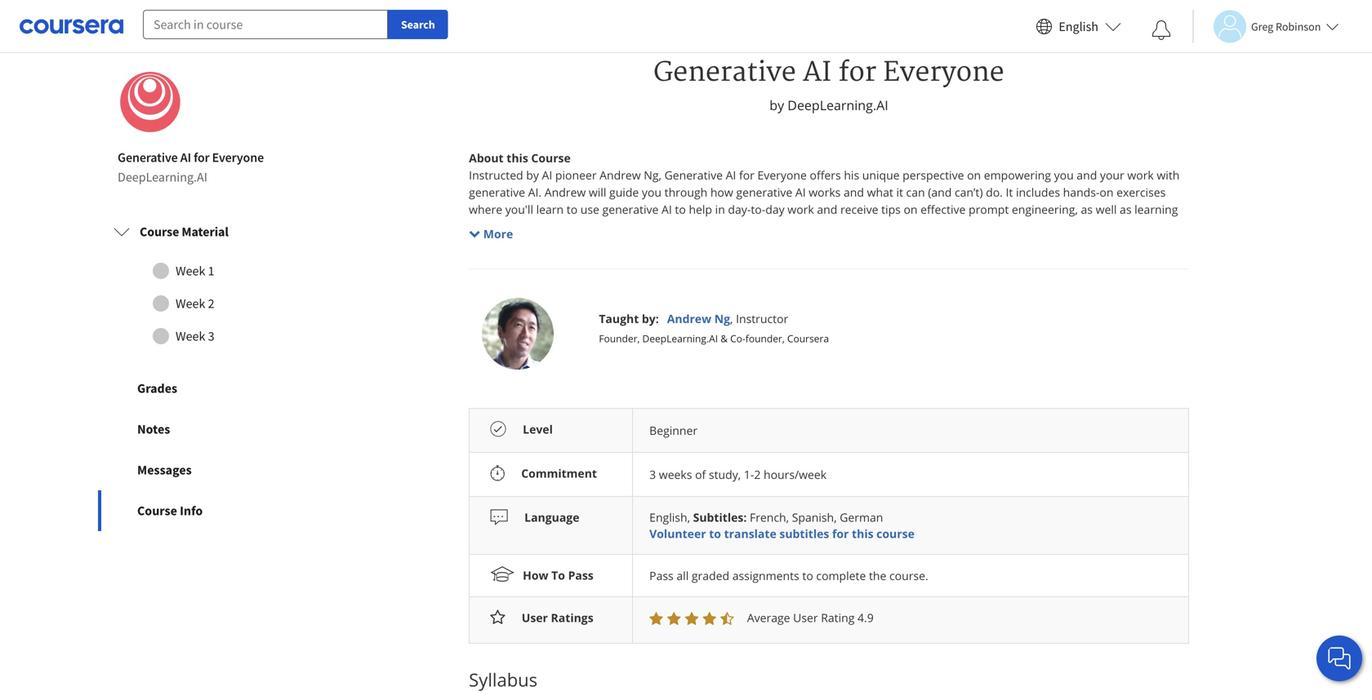 Task type: locate. For each thing, give the bounding box(es) containing it.
to left complete
[[802, 569, 813, 584]]

greg robinson button
[[1193, 10, 1339, 43]]

deeplearning.ai inside taught by: andrew ng , instructor founder, deeplearning.ai & co-founder, coursera
[[642, 332, 718, 346]]

1 horizontal spatial what
[[867, 185, 893, 200]]

week
[[176, 263, 205, 280], [176, 296, 205, 312], [176, 329, 205, 345]]

get up 'taught'
[[608, 271, 624, 286]]

of
[[759, 219, 770, 235], [695, 467, 706, 483]]

and up projects
[[800, 253, 820, 269]]

course inside about this course instructed by ai pioneer andrew ng, generative ai for everyone offers his unique perspective on empowering you and your work with generative ai. andrew will guide you through how generative ai works and what it can (and can't) do. it includes hands-on exercises where you'll learn to use generative ai to help in day-to-day work and receive tips on effective prompt engineering, as well as learning how to go beyond prompting for more advanced uses of ai. you'll get insights into what generative ai can do, its potential, and its limitations. you'll delve into real-world applications and learn common use cases. you'll get hands-on time with generative ai projects to put your knowledge into action and gain insight into its impact on both business and society. this course was created to ensure everyone can be a participant in our ai-powered future.
[[494, 322, 530, 338]]

1 horizontal spatial this
[[852, 527, 874, 542]]

with up the exercises
[[1157, 168, 1180, 183]]

robinson
[[1276, 19, 1321, 34]]

your right the put
[[887, 271, 911, 286]]

0 vertical spatial use
[[581, 202, 600, 217]]

and
[[1077, 168, 1097, 183], [844, 185, 864, 200], [817, 202, 838, 217], [800, 253, 820, 269], [1111, 253, 1132, 269], [1034, 271, 1055, 286], [603, 288, 623, 303]]

, inside taught by: andrew ng , instructor founder, deeplearning.ai & co-founder, coursera
[[730, 311, 733, 327]]

chat with us image
[[1327, 646, 1353, 672]]

can left be at the right top of the page
[[706, 322, 725, 338]]

messages link
[[98, 450, 333, 491]]

0 horizontal spatial its
[[731, 253, 743, 269]]

week 3 link
[[114, 320, 318, 353]]

0 horizontal spatial this
[[507, 150, 528, 166]]

0 horizontal spatial as
[[1081, 202, 1093, 217]]

as right well
[[1120, 202, 1132, 217]]

everyone inside about this course instructed by ai pioneer andrew ng, generative ai for everyone offers his unique perspective on empowering you and your work with generative ai. andrew will guide you through how generative ai works and what it can (and can't) do. it includes hands-on exercises where you'll learn to use generative ai to help in day-to-day work and receive tips on effective prompt engineering, as well as learning how to go beyond prompting for more advanced uses of ai. you'll get insights into what generative ai can do, its potential, and its limitations. you'll delve into real-world applications and learn common use cases. you'll get hands-on time with generative ai projects to put your knowledge into action and gain insight into its impact on both business and society. this course was created to ensure everyone can be a participant in our ai-powered future.
[[758, 168, 807, 183]]

1 vertical spatial of
[[695, 467, 706, 483]]

course for material
[[140, 224, 179, 240]]

this up instructed
[[507, 150, 528, 166]]

ai. up the you'll
[[528, 185, 542, 200]]

1 vertical spatial deeplearning.ai
[[118, 169, 207, 186]]

you up includes
[[1054, 168, 1074, 183]]

course left material
[[140, 224, 179, 240]]

1 as from the left
[[1081, 202, 1093, 217]]

with
[[1157, 168, 1180, 183], [708, 271, 731, 286]]

2 vertical spatial can
[[706, 322, 725, 338]]

andrew ng link
[[667, 311, 730, 327]]

0 vertical spatial you
[[1054, 168, 1074, 183]]

and up 'taught'
[[603, 288, 623, 303]]

for inside "english , subtitles: french, spanish, german volunteer to translate subtitles for this course"
[[832, 527, 849, 542]]

1
[[208, 263, 214, 280]]

1 vertical spatial work
[[788, 202, 814, 217]]

english inside english button
[[1059, 18, 1099, 35]]

to down the subtitles:
[[709, 527, 721, 542]]

week left '1'
[[176, 263, 205, 280]]

1 vertical spatial ai.
[[773, 219, 786, 235]]

knowledge
[[914, 271, 972, 286]]

course info link
[[98, 491, 333, 532]]

1 horizontal spatial get
[[608, 271, 624, 286]]

andrew up guide
[[600, 168, 641, 183]]

its
[[731, 253, 743, 269], [823, 253, 835, 269], [1146, 271, 1158, 286]]

1 horizontal spatial hands-
[[1063, 185, 1100, 200]]

2 horizontal spatial you'll
[[900, 253, 928, 269]]

2 horizontal spatial andrew
[[667, 311, 712, 327]]

1 vertical spatial can
[[689, 253, 708, 269]]

week 1 link
[[114, 255, 318, 288]]

to left the put
[[852, 271, 863, 286]]

put
[[866, 271, 884, 286]]

,
[[730, 311, 733, 327], [687, 510, 690, 526]]

notes link
[[98, 409, 333, 450]]

guide
[[609, 185, 639, 200]]

1 vertical spatial english
[[650, 510, 687, 526]]

potential,
[[746, 253, 797, 269]]

1 vertical spatial get
[[608, 271, 624, 286]]

its up projects
[[823, 253, 835, 269]]

0 vertical spatial week
[[176, 263, 205, 280]]

as left well
[[1081, 202, 1093, 217]]

everyone for generative ai for everyone by deeplearning.ai
[[883, 57, 1004, 89]]

0 horizontal spatial everyone
[[212, 150, 264, 166]]

english inside "english , subtitles: french, spanish, german volunteer to translate subtitles for this course"
[[650, 510, 687, 526]]

0 vertical spatial get
[[500, 253, 517, 269]]

to down "through"
[[675, 202, 686, 217]]

1 horizontal spatial user
[[793, 611, 818, 626]]

0 vertical spatial this
[[507, 150, 528, 166]]

with down do,
[[708, 271, 731, 286]]

course inside course info 'link'
[[137, 503, 177, 520]]

0 horizontal spatial user
[[522, 611, 548, 626]]

1 horizontal spatial andrew
[[600, 168, 641, 183]]

it
[[896, 185, 903, 200]]

course left info
[[137, 503, 177, 520]]

in
[[715, 202, 725, 217], [814, 322, 824, 338]]

for inside 'generative ai for everyone by deeplearning.ai'
[[838, 57, 877, 89]]

to
[[567, 202, 578, 217], [675, 202, 686, 217], [495, 219, 506, 235], [852, 271, 863, 286], [600, 322, 611, 338], [709, 527, 721, 542], [802, 569, 813, 584]]

you'll up the common
[[469, 253, 497, 269]]

2 down '1'
[[208, 296, 214, 312]]

work
[[1128, 168, 1154, 183], [788, 202, 814, 217]]

impact
[[469, 288, 505, 303]]

use
[[581, 202, 600, 217], [520, 271, 538, 286]]

receive
[[841, 202, 878, 217]]

and up well
[[1077, 168, 1097, 183]]

1 vertical spatial week
[[176, 296, 205, 312]]

grades link
[[98, 369, 333, 409]]

about
[[469, 150, 504, 166]]

its right do,
[[731, 253, 743, 269]]

by inside about this course instructed by ai pioneer andrew ng, generative ai for everyone offers his unique perspective on empowering you and your work with generative ai. andrew will guide you through how generative ai works and what it can (and can't) do. it includes hands-on exercises where you'll learn to use generative ai to help in day-to-day work and receive tips on effective prompt engineering, as well as learning how to go beyond prompting for more advanced uses of ai. you'll get insights into what generative ai can do, its potential, and its limitations. you'll delve into real-world applications and learn common use cases. you'll get hands-on time with generative ai projects to put your knowledge into action and gain insight into its impact on both business and society. this course was created to ensure everyone can be a participant in our ai-powered future.
[[526, 168, 539, 183]]

action
[[999, 271, 1031, 286]]

created
[[556, 322, 597, 338]]

notes
[[137, 422, 170, 438]]

1 vertical spatial this
[[852, 527, 874, 542]]

0 horizontal spatial 2
[[208, 296, 214, 312]]

generative
[[654, 57, 796, 89], [118, 150, 178, 166], [665, 168, 723, 183]]

learn up beyond
[[536, 202, 564, 217]]

into right insight
[[1122, 271, 1143, 286]]

2 right study,
[[754, 467, 761, 483]]

you'll up business
[[577, 271, 605, 286]]

week 1
[[176, 263, 214, 280]]

, inside "english , subtitles: french, spanish, german volunteer to translate subtitles for this course"
[[687, 510, 690, 526]]

1 vertical spatial by
[[526, 168, 539, 183]]

0 vertical spatial course
[[531, 150, 571, 166]]

work up the exercises
[[1128, 168, 1154, 183]]

business
[[553, 288, 600, 303]]

learn down learning
[[1135, 253, 1162, 269]]

for inside generative ai for everyone deeplearning.ai
[[194, 150, 210, 166]]

work right day
[[788, 202, 814, 217]]

of down to- at the right top of page
[[759, 219, 770, 235]]

help
[[689, 202, 712, 217]]

0 vertical spatial everyone
[[883, 57, 1004, 89]]

0 horizontal spatial in
[[715, 202, 725, 217]]

of inside about this course instructed by ai pioneer andrew ng, generative ai for everyone offers his unique perspective on empowering you and your work with generative ai. andrew will guide you through how generative ai works and what it can (and can't) do. it includes hands-on exercises where you'll learn to use generative ai to help in day-to-day work and receive tips on effective prompt engineering, as well as learning how to go beyond prompting for more advanced uses of ai. you'll get insights into what generative ai can do, its potential, and its limitations. you'll delve into real-world applications and learn common use cases. you'll get hands-on time with generative ai projects to put your knowledge into action and gain insight into its impact on both business and society. this course was created to ensure everyone can be a participant in our ai-powered future.
[[759, 219, 770, 235]]

pass left all
[[650, 569, 674, 584]]

the
[[869, 569, 887, 584]]

ai. down day
[[773, 219, 786, 235]]

0 vertical spatial generative
[[654, 57, 796, 89]]

course left was
[[494, 322, 530, 338]]

hands- up society.
[[627, 271, 664, 286]]

user left the ratings
[[522, 611, 548, 626]]

0 vertical spatial course
[[494, 322, 530, 338]]

0 horizontal spatial you
[[642, 185, 662, 200]]

how
[[523, 568, 549, 584]]

0 horizontal spatial deeplearning.ai
[[118, 169, 207, 186]]

can
[[906, 185, 925, 200], [689, 253, 708, 269], [706, 322, 725, 338]]

1 horizontal spatial use
[[581, 202, 600, 217]]

0 vertical spatial deeplearning.ai
[[788, 97, 889, 114]]

this down german
[[852, 527, 874, 542]]

your up the exercises
[[1100, 168, 1125, 183]]

more
[[646, 219, 674, 235]]

how to pass
[[523, 568, 594, 584]]

1 horizontal spatial you
[[1054, 168, 1074, 183]]

4.9
[[858, 611, 874, 626]]

generative inside 'generative ai for everyone by deeplearning.ai'
[[654, 57, 796, 89]]

0 horizontal spatial 3
[[208, 329, 214, 345]]

in left our
[[814, 322, 824, 338]]

1 horizontal spatial its
[[823, 253, 835, 269]]

1 horizontal spatial everyone
[[758, 168, 807, 183]]

translate
[[724, 527, 777, 542]]

world
[[1011, 253, 1041, 269]]

pass right "to"
[[568, 568, 594, 584]]

by inside 'generative ai for everyone by deeplearning.ai'
[[770, 97, 784, 114]]

deeplearning.ai up course material at the top left of page
[[118, 169, 207, 186]]

2 week from the top
[[176, 296, 205, 312]]

can right it
[[906, 185, 925, 200]]

generative inside generative ai for everyone deeplearning.ai
[[118, 150, 178, 166]]

1 horizontal spatial learn
[[1135, 253, 1162, 269]]

get up the common
[[500, 253, 517, 269]]

week down week 2
[[176, 329, 205, 345]]

subtitles
[[780, 527, 829, 542]]

everyone
[[883, 57, 1004, 89], [212, 150, 264, 166], [758, 168, 807, 183]]

by for this
[[526, 168, 539, 183]]

deeplearning.ai down the andrew ng link at the top of the page
[[642, 332, 718, 346]]

insights
[[520, 253, 561, 269]]

course inside about this course instructed by ai pioneer andrew ng, generative ai for everyone offers his unique perspective on empowering you and your work with generative ai. andrew will guide you through how generative ai works and what it can (and can't) do. it includes hands-on exercises where you'll learn to use generative ai to help in day-to-day work and receive tips on effective prompt engineering, as well as learning how to go beyond prompting for more advanced uses of ai. you'll get insights into what generative ai can do, its potential, and its limitations. you'll delve into real-world applications and learn common use cases. you'll get hands-on time with generative ai projects to put your knowledge into action and gain insight into its impact on both business and society. this course was created to ensure everyone can be a participant in our ai-powered future.
[[531, 150, 571, 166]]

what down the prompting
[[588, 253, 614, 269]]

0 horizontal spatial with
[[708, 271, 731, 286]]

andrew down pioneer
[[545, 185, 586, 200]]

0 horizontal spatial you'll
[[469, 253, 497, 269]]

1 horizontal spatial by
[[770, 97, 784, 114]]

what down unique
[[867, 185, 893, 200]]

1 horizontal spatial deeplearning.ai
[[642, 332, 718, 346]]

1 user from the left
[[522, 611, 548, 626]]

1 vertical spatial course
[[140, 224, 179, 240]]

english , subtitles: french, spanish, german volunteer to translate subtitles for this course
[[650, 510, 915, 542]]

generative up to- at the right top of page
[[736, 185, 793, 200]]

1 horizontal spatial you'll
[[577, 271, 605, 286]]

ai inside generative ai for everyone deeplearning.ai
[[180, 150, 191, 166]]

user left rating
[[793, 611, 818, 626]]

week up week 3
[[176, 296, 205, 312]]

1 vertical spatial your
[[887, 271, 911, 286]]

can up time
[[689, 253, 708, 269]]

commitment
[[521, 466, 597, 482]]

0 vertical spatial ,
[[730, 311, 733, 327]]

0 horizontal spatial ai.
[[528, 185, 542, 200]]

1 week from the top
[[176, 263, 205, 280]]

0 horizontal spatial use
[[520, 271, 538, 286]]

0 vertical spatial hands-
[[1063, 185, 1100, 200]]

, up volunteer
[[687, 510, 690, 526]]

beginner
[[650, 423, 698, 439]]

andrew left ng
[[667, 311, 712, 327]]

deeplearning.ai up offers
[[788, 97, 889, 114]]

1 vertical spatial with
[[708, 271, 731, 286]]

use up both
[[520, 271, 538, 286]]

projects
[[806, 271, 849, 286]]

0 vertical spatial with
[[1157, 168, 1180, 183]]

use up the prompting
[[581, 202, 600, 217]]

hands- up well
[[1063, 185, 1100, 200]]

2 vertical spatial andrew
[[667, 311, 712, 327]]

generative down instructed
[[469, 185, 525, 200]]

course.
[[890, 569, 929, 584]]

0 vertical spatial learn
[[536, 202, 564, 217]]

course down german
[[877, 527, 915, 542]]

course inside course material dropdown button
[[140, 224, 179, 240]]

2 horizontal spatial everyone
[[883, 57, 1004, 89]]

get
[[500, 253, 517, 269], [608, 271, 624, 286]]

0 horizontal spatial ,
[[687, 510, 690, 526]]

subtitles:
[[693, 510, 747, 526]]

3 left weeks at the bottom of the page
[[650, 467, 656, 483]]

info
[[180, 503, 203, 520]]

and down works
[[817, 202, 838, 217]]

1 horizontal spatial english
[[1059, 18, 1099, 35]]

0 vertical spatial by
[[770, 97, 784, 114]]

2
[[208, 296, 214, 312], [754, 467, 761, 483]]

you
[[1054, 168, 1074, 183], [642, 185, 662, 200]]

course up pioneer
[[531, 150, 571, 166]]

future.
[[913, 322, 949, 338]]

3 down week 2 link
[[208, 329, 214, 345]]

you down ng,
[[642, 185, 662, 200]]

into up cases.
[[564, 253, 585, 269]]

everyone inside generative ai for everyone deeplearning.ai
[[212, 150, 264, 166]]

in left day-
[[715, 202, 725, 217]]

taught by: andrew ng , instructor founder, deeplearning.ai & co-founder, coursera
[[599, 311, 829, 346]]

your
[[1100, 168, 1125, 183], [887, 271, 911, 286]]

0 horizontal spatial get
[[500, 253, 517, 269]]

, left a
[[730, 311, 733, 327]]

1 horizontal spatial pass
[[650, 569, 674, 584]]

andrew inside taught by: andrew ng , instructor founder, deeplearning.ai & co-founder, coursera
[[667, 311, 712, 327]]

0 horizontal spatial english
[[650, 510, 687, 526]]

pass
[[568, 568, 594, 584], [650, 569, 674, 584]]

on up can't)
[[967, 168, 981, 183]]

1 vertical spatial ,
[[687, 510, 690, 526]]

generative down potential,
[[733, 271, 790, 286]]

you'll left delve
[[900, 253, 928, 269]]

by for ai
[[770, 97, 784, 114]]

a
[[744, 322, 750, 338]]

weeks
[[659, 467, 692, 483]]

0 horizontal spatial hands-
[[627, 271, 664, 286]]

how down the where at the top left of the page
[[469, 219, 492, 235]]

1 vertical spatial everyone
[[212, 150, 264, 166]]

generative
[[469, 185, 525, 200], [736, 185, 793, 200], [602, 202, 659, 217], [617, 253, 673, 269], [733, 271, 790, 286]]

how up day-
[[711, 185, 733, 200]]

3
[[208, 329, 214, 345], [650, 467, 656, 483]]

user
[[522, 611, 548, 626], [793, 611, 818, 626]]

0 vertical spatial andrew
[[600, 168, 641, 183]]

3 week from the top
[[176, 329, 205, 345]]

of left study,
[[695, 467, 706, 483]]

more
[[483, 226, 513, 242]]

by:
[[642, 311, 659, 327]]

2 vertical spatial deeplearning.ai
[[642, 332, 718, 346]]

everyone inside 'generative ai for everyone by deeplearning.ai'
[[883, 57, 1004, 89]]

its right insight
[[1146, 271, 1158, 286]]

1 horizontal spatial ,
[[730, 311, 733, 327]]

0 vertical spatial what
[[867, 185, 893, 200]]

average user rating 4.9
[[747, 611, 874, 626]]

2 vertical spatial course
[[137, 503, 177, 520]]

1 horizontal spatial course
[[877, 527, 915, 542]]

0 horizontal spatial by
[[526, 168, 539, 183]]

0 horizontal spatial how
[[469, 219, 492, 235]]

week for week 3
[[176, 329, 205, 345]]

average
[[747, 611, 790, 626]]

1 horizontal spatial your
[[1100, 168, 1125, 183]]

0 horizontal spatial course
[[494, 322, 530, 338]]

1 horizontal spatial in
[[814, 322, 824, 338]]

english
[[1059, 18, 1099, 35], [650, 510, 687, 526]]



Task type: vqa. For each thing, say whether or not it's contained in the screenshot.


Task type: describe. For each thing, give the bounding box(es) containing it.
1 horizontal spatial how
[[711, 185, 733, 200]]

week 2 link
[[114, 288, 318, 320]]

generative inside about this course instructed by ai pioneer andrew ng, generative ai for everyone offers his unique perspective on empowering you and your work with generative ai. andrew will guide you through how generative ai works and what it can (and can't) do. it includes hands-on exercises where you'll learn to use generative ai to help in day-to-day work and receive tips on effective prompt engineering, as well as learning how to go beyond prompting for more advanced uses of ai. you'll get insights into what generative ai can do, its potential, and its limitations. you'll delve into real-world applications and learn common use cases. you'll get hands-on time with generative ai projects to put your knowledge into action and gain insight into its impact on both business and society. this course was created to ensure everyone can be a participant in our ai-powered future.
[[665, 168, 723, 183]]

ratings
[[551, 611, 594, 626]]

week for week 2
[[176, 296, 205, 312]]

to
[[552, 568, 565, 584]]

0 horizontal spatial work
[[788, 202, 814, 217]]

more button
[[469, 226, 513, 243]]

course inside "english , subtitles: french, spanish, german volunteer to translate subtitles for this course"
[[877, 527, 915, 542]]

3 weeks of study, 1-2 hours/week
[[650, 467, 827, 483]]

was
[[533, 322, 553, 338]]

week 2
[[176, 296, 214, 312]]

messages
[[137, 463, 192, 479]]

this inside about this course instructed by ai pioneer andrew ng, generative ai for everyone offers his unique perspective on empowering you and your work with generative ai. andrew will guide you through how generative ai works and what it can (and can't) do. it includes hands-on exercises where you'll learn to use generative ai to help in day-to-day work and receive tips on effective prompt engineering, as well as learning how to go beyond prompting for more advanced uses of ai. you'll get insights into what generative ai can do, its potential, and its limitations. you'll delve into real-world applications and learn common use cases. you'll get hands-on time with generative ai projects to put your knowledge into action and gain insight into its impact on both business and society. this course was created to ensure everyone can be a participant in our ai-powered future.
[[507, 150, 528, 166]]

into down real- on the right top of the page
[[975, 271, 996, 286]]

his
[[844, 168, 859, 183]]

0 horizontal spatial what
[[588, 253, 614, 269]]

1 vertical spatial hands-
[[627, 271, 664, 286]]

deeplearning.ai inside 'generative ai for everyone by deeplearning.ai'
[[788, 97, 889, 114]]

generative ai for everyone by deeplearning.ai
[[654, 57, 1004, 114]]

french,
[[750, 510, 789, 526]]

1 horizontal spatial 3
[[650, 467, 656, 483]]

unique
[[862, 168, 900, 183]]

show notifications image
[[1152, 20, 1171, 40]]

instructor
[[736, 311, 788, 327]]

2 user from the left
[[793, 611, 818, 626]]

rating
[[821, 611, 855, 626]]

through
[[665, 185, 708, 200]]

1 horizontal spatial 2
[[754, 467, 761, 483]]

both
[[525, 288, 550, 303]]

english for english
[[1059, 18, 1099, 35]]

applications
[[1044, 253, 1108, 269]]

Search in course text field
[[143, 10, 388, 39]]

ai-
[[848, 322, 863, 338]]

founder,
[[746, 332, 785, 346]]

on right tips
[[904, 202, 918, 217]]

everyone
[[653, 322, 703, 338]]

on left both
[[508, 288, 522, 303]]

perspective
[[903, 168, 964, 183]]

0 vertical spatial in
[[715, 202, 725, 217]]

to inside "english , subtitles: french, spanish, german volunteer to translate subtitles for this course"
[[709, 527, 721, 542]]

hours/week
[[764, 467, 827, 483]]

cases.
[[541, 271, 574, 286]]

on left time
[[664, 271, 678, 286]]

everyone for generative ai for everyone deeplearning.ai
[[212, 150, 264, 166]]

and down his
[[844, 185, 864, 200]]

and up insight
[[1111, 253, 1132, 269]]

1 horizontal spatial with
[[1157, 168, 1180, 183]]

generative down guide
[[602, 202, 659, 217]]

1-
[[744, 467, 754, 483]]

generative for generative ai for everyone by deeplearning.ai
[[654, 57, 796, 89]]

be
[[728, 322, 741, 338]]

real-
[[987, 253, 1011, 269]]

1 vertical spatial use
[[520, 271, 538, 286]]

ensure
[[613, 322, 650, 338]]

powered
[[863, 322, 910, 338]]

about this course instructed by ai pioneer andrew ng, generative ai for everyone offers his unique perspective on empowering you and your work with generative ai. andrew will guide you through how generative ai works and what it can (and can't) do. it includes hands-on exercises where you'll learn to use generative ai to help in day-to-day work and receive tips on effective prompt engineering, as well as learning how to go beyond prompting for more advanced uses of ai. you'll get insights into what generative ai can do, its potential, and its limitations. you'll delve into real-world applications and learn common use cases. you'll get hands-on time with generative ai projects to put your knowledge into action and gain insight into its impact on both business and society. this course was created to ensure everyone can be a participant in our ai-powered future.
[[469, 150, 1183, 338]]

gain
[[1058, 271, 1080, 286]]

limitations.
[[838, 253, 897, 269]]

society.
[[626, 288, 666, 303]]

beyond
[[525, 219, 565, 235]]

1 vertical spatial you
[[642, 185, 662, 200]]

1 vertical spatial how
[[469, 219, 492, 235]]

0 vertical spatial work
[[1128, 168, 1154, 183]]

0 vertical spatial can
[[906, 185, 925, 200]]

to-
[[751, 202, 766, 217]]

generative for generative ai for everyone deeplearning.ai
[[118, 150, 178, 166]]

common
[[469, 271, 517, 286]]

material
[[182, 224, 229, 240]]

english button
[[1030, 0, 1128, 53]]

pass all graded assignments to complete the course.
[[650, 569, 929, 584]]

course material
[[140, 224, 229, 240]]

deeplearning.ai image
[[118, 70, 183, 135]]

0 horizontal spatial of
[[695, 467, 706, 483]]

tips
[[881, 202, 901, 217]]

spanish,
[[792, 510, 837, 526]]

this
[[469, 322, 491, 338]]

greg robinson
[[1251, 19, 1321, 34]]

ng
[[715, 311, 730, 327]]

prompt
[[969, 202, 1009, 217]]

study,
[[709, 467, 741, 483]]

2 as from the left
[[1120, 202, 1132, 217]]

into left real- on the right top of the page
[[963, 253, 984, 269]]

uses
[[732, 219, 756, 235]]

search button
[[388, 10, 448, 39]]

&
[[721, 332, 728, 346]]

advanced
[[677, 219, 729, 235]]

help center image
[[1330, 649, 1349, 669]]

engineering,
[[1012, 202, 1078, 217]]

0 horizontal spatial andrew
[[545, 185, 586, 200]]

volunteer
[[650, 527, 706, 542]]

0 horizontal spatial learn
[[536, 202, 564, 217]]

deeplearning.ai inside generative ai for everyone deeplearning.ai
[[118, 169, 207, 186]]

0 horizontal spatial pass
[[568, 568, 594, 584]]

1 horizontal spatial ai.
[[773, 219, 786, 235]]

1 vertical spatial learn
[[1135, 253, 1162, 269]]

complete
[[816, 569, 866, 584]]

2 horizontal spatial its
[[1146, 271, 1158, 286]]

0 vertical spatial 3
[[208, 329, 214, 345]]

coursera
[[787, 332, 829, 346]]

on up well
[[1100, 185, 1114, 200]]

coursera image
[[20, 13, 123, 39]]

insight
[[1083, 271, 1119, 286]]

search
[[401, 17, 435, 32]]

0 horizontal spatial your
[[887, 271, 911, 286]]

and left gain
[[1034, 271, 1055, 286]]

week for week 1
[[176, 263, 205, 280]]

delve
[[931, 253, 960, 269]]

course for info
[[137, 503, 177, 520]]

2 inside week 2 link
[[208, 296, 214, 312]]

ai inside 'generative ai for everyone by deeplearning.ai'
[[803, 57, 832, 89]]

assignments
[[732, 569, 799, 584]]

to up the prompting
[[567, 202, 578, 217]]

it
[[1006, 185, 1013, 200]]

to left "go"
[[495, 219, 506, 235]]

german
[[840, 510, 883, 526]]

ng,
[[644, 168, 662, 183]]

generative up society.
[[617, 253, 673, 269]]

to left ensure
[[600, 322, 611, 338]]

go
[[509, 219, 522, 235]]

0 vertical spatial ai.
[[528, 185, 542, 200]]

this inside "english , subtitles: french, spanish, german volunteer to translate subtitles for this course"
[[852, 527, 874, 542]]

time
[[681, 271, 705, 286]]

empowering
[[984, 168, 1051, 183]]

co-
[[730, 332, 746, 346]]

language
[[525, 510, 580, 526]]

our
[[827, 322, 845, 338]]

instructed
[[469, 168, 523, 183]]

includes
[[1016, 185, 1060, 200]]

english for english , subtitles: french, spanish, german volunteer to translate subtitles for this course
[[650, 510, 687, 526]]

0 vertical spatial your
[[1100, 168, 1125, 183]]

andrew ng image
[[482, 298, 554, 370]]

well
[[1096, 202, 1117, 217]]

learning
[[1135, 202, 1178, 217]]

level
[[523, 422, 553, 438]]

(and
[[928, 185, 952, 200]]

all
[[677, 569, 689, 584]]

works
[[809, 185, 841, 200]]

do,
[[711, 253, 728, 269]]



